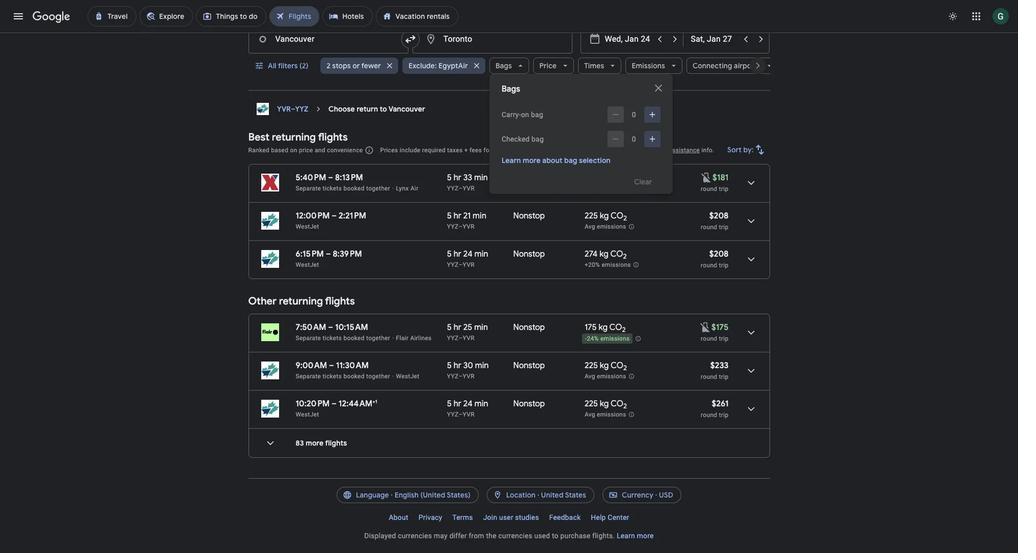Task type: describe. For each thing, give the bounding box(es) containing it.
co for 10:15 am
[[610, 322, 622, 333]]

currency
[[622, 491, 654, 500]]

– inside 10:20 pm – 12:44 am + 1
[[332, 399, 337, 409]]

other
[[248, 295, 277, 308]]

together for 11:30 am
[[366, 373, 390, 380]]

4 round from the top
[[701, 335, 717, 342]]

1 vertical spatial on
[[290, 147, 297, 154]]

1 round from the top
[[701, 185, 717, 193]]

lynx
[[396, 185, 409, 192]]

co inside popup button
[[610, 173, 622, 183]]

yyz for 10:15 am
[[447, 335, 459, 342]]

3 225 kg co 2 from the top
[[585, 399, 627, 411]]

24 for 30
[[463, 399, 473, 409]]

5 hr 25 min yyz – yvr
[[447, 322, 488, 342]]

privacy
[[419, 513, 442, 522]]

airlines
[[410, 335, 432, 342]]

passenger
[[637, 147, 667, 154]]

2 fees from the left
[[591, 147, 604, 154]]

emissions for 11:30 am
[[597, 373, 626, 380]]

this price for this flight doesn't include overhead bin access. if you need a carry-on bag, use the bags filter to update prices. image
[[699, 321, 712, 333]]

hr for 8:39 pm
[[454, 249, 462, 259]]

hr for 10:15 am
[[454, 322, 462, 333]]

3 225 from the top
[[585, 399, 598, 409]]

2 for 2:21 pm
[[624, 214, 627, 223]]

– right 9:00 am
[[329, 361, 334, 371]]

– inside 5 hr 25 min yyz – yvr
[[459, 335, 463, 342]]

charges
[[542, 147, 565, 154]]

1 horizontal spatial to
[[552, 532, 559, 540]]

nonstop for 10:20 pm – 12:44 am + 1
[[513, 399, 545, 409]]

best returning flights
[[248, 131, 348, 144]]

12:00 pm
[[296, 211, 330, 221]]

$233 round trip
[[701, 361, 729, 381]]

filters
[[278, 61, 298, 70]]

ranked based on price and convenience
[[248, 147, 363, 154]]

leaves toronto pearson international airport at 9:00 am on saturday, january 27 and arrives at vancouver international airport at 11:30 am on saturday, january 27. element
[[296, 361, 369, 371]]

assistance
[[669, 147, 700, 154]]

kg for 11:30 am
[[600, 361, 609, 371]]

7:50 am
[[296, 322, 326, 333]]

help center
[[591, 513, 629, 522]]

bag right carry-
[[531, 111, 543, 119]]

emissions for 2:21 pm
[[597, 223, 626, 230]]

$261 round trip
[[701, 399, 729, 419]]

175
[[585, 322, 597, 333]]

208 US dollars text field
[[710, 211, 729, 221]]

tickets for 10:15 am
[[323, 335, 342, 342]]

egyptair
[[439, 61, 468, 70]]

adult.
[[499, 147, 515, 154]]

83 more flights image
[[258, 431, 282, 455]]

studies
[[515, 513, 539, 522]]

sort by:
[[727, 145, 754, 154]]

5 for 8:39 pm
[[447, 249, 452, 259]]

exclude: egyptair button
[[403, 53, 485, 78]]

differ
[[450, 532, 467, 540]]

times button
[[578, 53, 622, 78]]

optional
[[517, 147, 541, 154]]

1 and from the left
[[315, 147, 325, 154]]

Return text field
[[691, 25, 738, 53]]

avg emissions for 225
[[585, 373, 626, 380]]

all filters (2)
[[268, 61, 308, 70]]

separate tickets booked together for 8:13 pm
[[296, 185, 390, 192]]

3 avg emissions from the top
[[585, 411, 626, 418]]

round for 2:21 pm
[[701, 224, 717, 231]]

83
[[296, 439, 304, 448]]

Departure time: 12:00 PM. text field
[[296, 211, 330, 221]]

kg for 2:21 pm
[[600, 211, 609, 221]]

225 kg co 2 for 274
[[585, 211, 627, 223]]

5:40 pm
[[296, 173, 326, 183]]

flight details. leaves toronto pearson international airport at 6:15 pm on saturday, january 27 and arrives at vancouver international airport at 8:39 pm on saturday, january 27. image
[[739, 247, 763, 272]]

round for 8:39 pm
[[701, 262, 717, 269]]

terms link
[[447, 509, 478, 526]]

the
[[486, 532, 497, 540]]

5 for 8:13 pm
[[447, 173, 452, 183]]

returning for other
[[279, 295, 323, 308]]

1 vertical spatial may
[[434, 532, 448, 540]]

from
[[469, 532, 484, 540]]

Arrival time: 2:21 PM. text field
[[339, 211, 366, 221]]

hr for 11:30 am
[[454, 361, 462, 371]]

0 horizontal spatial to
[[380, 104, 387, 114]]

westjet down 10:20 pm
[[296, 411, 319, 418]]

11:30 am
[[336, 361, 369, 371]]

terms
[[453, 513, 473, 522]]

join
[[483, 513, 497, 522]]

5:40 pm – 8:13 pm
[[296, 173, 363, 183]]

5 for 10:15 am
[[447, 322, 452, 333]]

center
[[608, 513, 629, 522]]

co for 11:30 am
[[611, 361, 624, 371]]

may inside main content
[[605, 147, 617, 154]]

2 nonstop from the top
[[513, 211, 545, 221]]

feedback
[[549, 513, 581, 522]]

other returning flights
[[248, 295, 355, 308]]

+20% emissions
[[585, 261, 631, 269]]

separate for 5:40 pm
[[296, 185, 321, 192]]

5 hr 24 min yyz – yvr for 30
[[447, 399, 488, 418]]

flight details. leaves toronto pearson international airport at 10:20 pm on saturday, january 27 and arrives at vancouver international airport at 12:44 am on sunday, january 28. image
[[739, 397, 763, 421]]

stops
[[332, 61, 351, 70]]

separate tickets booked together. this trip includes tickets from multiple airlines. missed connections may be protected by kiwi.com.. element for 10:15 am
[[296, 335, 390, 342]]

flights for 83 more flights
[[325, 439, 347, 448]]

main menu image
[[12, 10, 24, 22]]

0 for checked bag
[[632, 135, 636, 143]]

learn more about bag selection link
[[502, 156, 611, 165]]

12:44 am
[[339, 399, 373, 409]]

carry-on bag
[[502, 111, 543, 119]]

about
[[389, 513, 408, 522]]

by:
[[743, 145, 754, 154]]

274 kg co 2
[[585, 249, 627, 261]]

air
[[411, 185, 419, 192]]

2 for 12:44 am
[[624, 402, 627, 411]]

emissions
[[632, 61, 665, 70]]

avg emissions for 274
[[585, 223, 626, 230]]

this price for this flight doesn't include overhead bin access. if you need a carry-on bag, use the bags filter to update prices. image
[[700, 171, 713, 184]]

emissions for 8:39 pm
[[602, 261, 631, 269]]

swap origin and destination. image
[[404, 33, 416, 45]]

Arrival time: 8:13 PM. text field
[[335, 173, 363, 183]]

leaves toronto pearson international airport at 7:50 am on saturday, january 27 and arrives at vancouver international airport at 10:15 am on saturday, january 27. element
[[296, 322, 368, 333]]

24 for 21
[[463, 249, 473, 259]]

language
[[356, 491, 389, 500]]

ranked
[[248, 147, 269, 154]]

min inside 5 hr 21 min yyz – yvr
[[473, 211, 486, 221]]

2 horizontal spatial 1
[[493, 147, 497, 154]]

$208 for 225
[[710, 211, 729, 221]]

– left 8:13 pm
[[328, 173, 333, 183]]

hr for 12:44 am
[[454, 399, 462, 409]]

5 for 12:44 am
[[447, 399, 452, 409]]

min for 10:20 pm – 12:44 am + 1
[[475, 399, 488, 409]]

– right departure time: 7:50 am. text field
[[328, 322, 333, 333]]

nonstop flight. element for 10:20 pm – 12:44 am + 1
[[513, 399, 545, 411]]

5 hr 24 min yyz – yvr for 21
[[447, 249, 488, 268]]

leaves toronto pearson international airport at 5:40 pm on saturday, january 27 and arrives at vancouver international airport at 8:13 pm on saturday, january 27. element
[[296, 173, 363, 183]]

more for flights
[[306, 439, 324, 448]]

Arrival time: 11:30 AM. text field
[[336, 361, 369, 371]]

flights for best returning flights
[[318, 131, 348, 144]]

learn more link
[[617, 532, 654, 540]]

price
[[540, 61, 557, 70]]

join user studies link
[[478, 509, 544, 526]]

round for 11:30 am
[[701, 373, 717, 381]]

flight details. leaves toronto pearson international airport at 5:40 pm on saturday, january 27 and arrives at vancouver international airport at 8:13 pm on saturday, january 27. image
[[739, 171, 763, 195]]

1 button
[[320, 3, 361, 21]]

learn more about ranking image
[[365, 146, 374, 155]]

1 vertical spatial bags
[[502, 84, 520, 94]]

choose
[[329, 104, 355, 114]]

12:00 pm – 2:21 pm westjet
[[296, 211, 366, 230]]

– inside 5 hr 30 min yyz – yvr
[[459, 373, 463, 380]]

Arrival time: 8:39 PM. text field
[[333, 249, 362, 259]]

– inside 5 hr 21 min yyz – yvr
[[459, 223, 463, 230]]

sort by: button
[[723, 138, 770, 162]]

avg for 225
[[585, 373, 595, 380]]

co for 12:44 am
[[611, 399, 624, 409]]

apply.
[[619, 147, 636, 154]]

$208 for 274
[[710, 249, 729, 259]]

5 for 2:21 pm
[[447, 211, 452, 221]]

$175
[[712, 322, 729, 333]]

round trip for $181
[[701, 185, 729, 193]]

274
[[585, 249, 598, 259]]

$208 round trip for 225
[[701, 211, 729, 231]]

selection
[[579, 156, 611, 165]]

more for about
[[523, 156, 541, 165]]

yvr up best returning flights
[[277, 104, 291, 114]]

21
[[463, 211, 471, 221]]

yvr for 12:44 am
[[463, 411, 475, 418]]

Departure time: 9:00 AM. text field
[[296, 361, 327, 371]]

Departure time: 7:50 AM. text field
[[296, 322, 326, 333]]

exclude: egyptair
[[409, 61, 468, 70]]

flight details. leaves toronto pearson international airport at 7:50 am on saturday, january 27 and arrives at vancouver international airport at 10:15 am on saturday, january 27. image
[[739, 320, 763, 345]]

yvr for 10:15 am
[[463, 335, 475, 342]]

trip for 12:44 am
[[719, 412, 729, 419]]

feedback link
[[544, 509, 586, 526]]

carry-
[[502, 111, 521, 119]]

10:20 pm
[[296, 399, 330, 409]]

emissions button
[[626, 53, 683, 78]]

bag fees button
[[579, 147, 604, 154]]

yyz for 8:39 pm
[[447, 261, 459, 268]]

separate tickets booked together. this trip includes tickets from multiple airlines. missed connections may be protected by kiwi.com.. element for 8:13 pm
[[296, 185, 390, 192]]

separate tickets booked together for 10:15 am
[[296, 335, 390, 342]]

175 kg co 2
[[585, 322, 626, 334]]

close dialog image
[[653, 82, 665, 94]]

united states
[[541, 491, 586, 500]]

required
[[422, 147, 446, 154]]

co for 8:39 pm
[[610, 249, 623, 259]]

about link
[[384, 509, 414, 526]]

round trip for $175
[[701, 335, 729, 342]]

1 horizontal spatial +
[[464, 147, 468, 154]]

2 vertical spatial more
[[637, 532, 654, 540]]

vancouver
[[389, 104, 425, 114]]

english (united states)
[[395, 491, 471, 500]]

1 fees from the left
[[470, 147, 482, 154]]

lynx air
[[396, 185, 419, 192]]

yyz for 11:30 am
[[447, 373, 459, 380]]

hr for 8:13 pm
[[454, 173, 462, 183]]



Task type: locate. For each thing, give the bounding box(es) containing it.
flights
[[318, 131, 348, 144], [325, 295, 355, 308], [325, 439, 347, 448]]

225 kg co 2 for 225
[[585, 361, 627, 372]]

6:15 pm
[[296, 249, 324, 259]]

based
[[271, 147, 288, 154]]

1 vertical spatial more
[[306, 439, 324, 448]]

purchase
[[560, 532, 591, 540]]

2 5 from the top
[[447, 211, 452, 221]]

0 horizontal spatial 1
[[339, 8, 343, 16]]

10:20 pm – 12:44 am + 1
[[296, 398, 377, 409]]

$181
[[713, 173, 729, 183]]

main content containing best returning flights
[[248, 99, 770, 466]]

trip
[[719, 185, 729, 193], [719, 224, 729, 231], [719, 262, 729, 269], [719, 335, 729, 342], [719, 373, 729, 381], [719, 412, 729, 419]]

2 vertical spatial tickets
[[323, 373, 342, 380]]

2 nonstop flight. element from the top
[[513, 249, 545, 261]]

separate tickets booked together
[[296, 185, 390, 192], [296, 335, 390, 342], [296, 373, 390, 380]]

separate for 9:00 am
[[296, 373, 321, 380]]

4 nonstop flight. element from the top
[[513, 361, 545, 372]]

0 vertical spatial round trip
[[701, 185, 729, 193]]

9:00 am
[[296, 361, 327, 371]]

2 round from the top
[[701, 224, 717, 231]]

6 nonstop from the top
[[513, 399, 545, 409]]

2 vertical spatial 1
[[375, 398, 377, 405]]

1 vertical spatial avg
[[585, 373, 595, 380]]

0 vertical spatial avg
[[585, 223, 595, 230]]

bags left price
[[496, 61, 512, 70]]

1 nonstop flight. element from the top
[[513, 211, 545, 223]]

avg for 274
[[585, 223, 595, 230]]

min down 5 hr 21 min yyz – yvr
[[475, 249, 488, 259]]

1 vertical spatial 225 kg co 2
[[585, 361, 627, 372]]

2 vertical spatial booked
[[344, 373, 365, 380]]

bags button
[[489, 53, 529, 78]]

hr
[[454, 173, 462, 183], [454, 211, 462, 221], [454, 249, 462, 259], [454, 322, 462, 333], [454, 361, 462, 371], [454, 399, 462, 409]]

total duration 5 hr 24 min. element down 5 hr 21 min yyz – yvr
[[447, 249, 513, 261]]

leaves toronto pearson international airport at 10:20 pm on saturday, january 27 and arrives at vancouver international airport at 12:44 am on sunday, january 28. element
[[296, 398, 377, 409]]

7:50 am – 10:15 am
[[296, 322, 368, 333]]

0 vertical spatial to
[[380, 104, 387, 114]]

on left price
[[290, 147, 297, 154]]

0 horizontal spatial more
[[306, 439, 324, 448]]

kg inside 175 kg co 2
[[599, 322, 608, 333]]

kg inside popup button
[[599, 173, 608, 183]]

yyz inside 5 hr 21 min yyz – yvr
[[447, 223, 459, 230]]

1 round trip from the top
[[701, 185, 729, 193]]

westjet
[[296, 223, 319, 230], [296, 261, 319, 268], [396, 373, 420, 380], [296, 411, 319, 418]]

3 together from the top
[[366, 373, 390, 380]]

2 currencies from the left
[[498, 532, 533, 540]]

min down 5 hr 30 min yyz – yvr
[[475, 399, 488, 409]]

2 inside 175 kg co 2
[[622, 326, 626, 334]]

emissions
[[597, 223, 626, 230], [602, 261, 631, 269], [601, 335, 630, 342], [597, 373, 626, 380], [597, 411, 626, 418]]

– up best returning flights
[[291, 104, 295, 114]]

main content
[[248, 99, 770, 466]]

5 left 33
[[447, 173, 452, 183]]

0 vertical spatial 1
[[339, 8, 343, 16]]

Arrival time: 10:15 AM. text field
[[335, 322, 368, 333]]

– down total duration 5 hr 21 min. element
[[459, 223, 463, 230]]

may left apply.
[[605, 147, 617, 154]]

2 225 kg co 2 from the top
[[585, 361, 627, 372]]

nonstop for 9:00 am – 11:30 am
[[513, 361, 545, 371]]

none search field containing bags
[[248, 3, 778, 194]]

2 separate tickets booked together from the top
[[296, 335, 390, 342]]

hr down 5 hr 30 min yyz – yvr
[[454, 399, 462, 409]]

learn inside search field
[[502, 156, 521, 165]]

1 vertical spatial 225
[[585, 361, 598, 371]]

5 hr 30 min yyz – yvr
[[447, 361, 489, 380]]

yyz for 12:44 am
[[447, 411, 459, 418]]

yvr down 5 hr 21 min yyz – yvr
[[463, 261, 475, 268]]

kg co button
[[582, 173, 642, 195]]

tickets down 5:40 pm – 8:13 pm
[[323, 185, 342, 192]]

1 24 from the top
[[463, 249, 473, 259]]

–
[[291, 104, 295, 114], [328, 173, 333, 183], [459, 185, 463, 192], [332, 211, 337, 221], [459, 223, 463, 230], [326, 249, 331, 259], [459, 261, 463, 268], [328, 322, 333, 333], [459, 335, 463, 342], [329, 361, 334, 371], [459, 373, 463, 380], [332, 399, 337, 409], [459, 411, 463, 418]]

trip down $261 text field
[[719, 412, 729, 419]]

0 vertical spatial booked
[[344, 185, 365, 192]]

1 horizontal spatial 1
[[375, 398, 377, 405]]

3 tickets from the top
[[323, 373, 342, 380]]

1 horizontal spatial learn
[[617, 532, 635, 540]]

-24% emissions
[[585, 335, 630, 342]]

24 down 5 hr 21 min yyz – yvr
[[463, 249, 473, 259]]

1 separate from the top
[[296, 185, 321, 192]]

trip inside $233 round trip
[[719, 373, 729, 381]]

6 hr from the top
[[454, 399, 462, 409]]

0 horizontal spatial and
[[315, 147, 325, 154]]

separate tickets booked together. this trip includes tickets from multiple airlines. missed connections may be protected by kiwi.com.. element down 8:13 pm text box
[[296, 185, 390, 192]]

6 trip from the top
[[719, 412, 729, 419]]

1 vertical spatial separate tickets booked together. this trip includes tickets from multiple airlines. missed connections may be protected by kiwi.com.. element
[[296, 335, 390, 342]]

2 round trip from the top
[[701, 335, 729, 342]]

leaves toronto pearson international airport at 6:15 pm on saturday, january 27 and arrives at vancouver international airport at 8:39 pm on saturday, january 27. element
[[296, 249, 362, 259]]

None search field
[[248, 3, 778, 194]]

3 separate from the top
[[296, 373, 321, 380]]

location
[[506, 491, 536, 500]]

learn down center
[[617, 532, 635, 540]]

nonstop for 7:50 am – 10:15 am
[[513, 322, 545, 333]]

5 down 5 hr 21 min yyz – yvr
[[447, 249, 452, 259]]

1 tickets from the top
[[323, 185, 342, 192]]

$208 left 'flight details. leaves toronto pearson international airport at 12:00 pm on saturday, january 27 and arrives at vancouver international airport at 2:21 pm on saturday, january 27.' icon
[[710, 211, 729, 221]]

westjet down flair
[[396, 373, 420, 380]]

$208 round trip left flight details. leaves toronto pearson international airport at 6:15 pm on saturday, january 27 and arrives at vancouver international airport at 8:39 pm on saturday, january 27. icon
[[701, 249, 729, 269]]

yvr down '25'
[[463, 335, 475, 342]]

4 hr from the top
[[454, 322, 462, 333]]

0 vertical spatial on
[[521, 111, 529, 119]]

learn more about bag selection
[[502, 156, 611, 165]]

2 24 from the top
[[463, 399, 473, 409]]

0 vertical spatial more
[[523, 156, 541, 165]]

0 vertical spatial learn
[[502, 156, 521, 165]]

tickets for 11:30 am
[[323, 373, 342, 380]]

2 vertical spatial 225
[[585, 399, 598, 409]]

include
[[400, 147, 420, 154]]

2 vertical spatial separate tickets booked together
[[296, 373, 390, 380]]

0 vertical spatial 0
[[632, 111, 636, 119]]

– inside 6:15 pm – 8:39 pm westjet
[[326, 249, 331, 259]]

0 horizontal spatial on
[[290, 147, 297, 154]]

1 separate tickets booked together from the top
[[296, 185, 390, 192]]

1 vertical spatial avg emissions
[[585, 373, 626, 380]]

yvr inside "5 hr 33 min yyz – yvr"
[[463, 185, 475, 192]]

2 225 from the top
[[585, 361, 598, 371]]

flight details. leaves toronto pearson international airport at 12:00 pm on saturday, january 27 and arrives at vancouver international airport at 2:21 pm on saturday, january 27. image
[[739, 209, 763, 233]]

5 down 5 hr 30 min yyz – yvr
[[447, 399, 452, 409]]

2 vertical spatial avg emissions
[[585, 411, 626, 418]]

– inside 12:00 pm – 2:21 pm westjet
[[332, 211, 337, 221]]

yvr inside 5 hr 21 min yyz – yvr
[[463, 223, 475, 230]]

1 vertical spatial flights
[[325, 295, 355, 308]]

separate down 5:40 pm text box
[[296, 185, 321, 192]]

trip for 8:39 pm
[[719, 262, 729, 269]]

2 booked from the top
[[344, 335, 365, 342]]

bag right about
[[564, 156, 577, 165]]

more
[[523, 156, 541, 165], [306, 439, 324, 448], [637, 532, 654, 540]]

together left flair
[[366, 335, 390, 342]]

yvr for 8:13 pm
[[463, 185, 475, 192]]

taxes
[[447, 147, 463, 154]]

1 vertical spatial 1
[[493, 147, 497, 154]]

total duration 5 hr 21 min. element
[[447, 211, 513, 223]]

kg for 8:39 pm
[[600, 249, 609, 259]]

co for 2:21 pm
[[611, 211, 624, 221]]

1 vertical spatial returning
[[279, 295, 323, 308]]

25
[[463, 322, 472, 333]]

yvr for 8:39 pm
[[463, 261, 475, 268]]

0 horizontal spatial currencies
[[398, 532, 432, 540]]

1 separate tickets booked together. this trip includes tickets from multiple airlines. missed connections may be protected by kiwi.com.. element from the top
[[296, 185, 390, 192]]

-
[[585, 335, 587, 342]]

2 vertical spatial 225 kg co 2
[[585, 399, 627, 411]]

2 5 hr 24 min yyz – yvr from the top
[[447, 399, 488, 418]]

1 vertical spatial 5 hr 24 min yyz – yvr
[[447, 399, 488, 418]]

2 separate tickets booked together. this trip includes tickets from multiple airlines. missed connections may be protected by kiwi.com.. element from the top
[[296, 335, 390, 342]]

3 separate tickets booked together. this trip includes tickets from multiple airlines. missed connections may be protected by kiwi.com.. element from the top
[[296, 373, 390, 380]]

– down total duration 5 hr 33 min. element
[[459, 185, 463, 192]]

nonstop
[[513, 173, 545, 183], [513, 211, 545, 221], [513, 249, 545, 259], [513, 322, 545, 333], [513, 361, 545, 371], [513, 399, 545, 409]]

1 vertical spatial booked
[[344, 335, 365, 342]]

1 horizontal spatial currencies
[[498, 532, 533, 540]]

225 for 175
[[585, 361, 598, 371]]

3 nonstop from the top
[[513, 249, 545, 259]]

westjet down 12:00 pm
[[296, 223, 319, 230]]

1 inside 10:20 pm – 12:44 am + 1
[[375, 398, 377, 405]]

5 for 11:30 am
[[447, 361, 452, 371]]

2:21 pm
[[339, 211, 366, 221]]

1 hr from the top
[[454, 173, 462, 183]]

2 for 10:15 am
[[622, 326, 626, 334]]

co inside 175 kg co 2
[[610, 322, 622, 333]]

5 hr from the top
[[454, 361, 462, 371]]

may left differ
[[434, 532, 448, 540]]

0 vertical spatial tickets
[[323, 185, 342, 192]]

trip down 233 us dollars text box
[[719, 373, 729, 381]]

separate for 7:50 am
[[296, 335, 321, 342]]

2 inside popup button
[[327, 61, 331, 70]]

booked for 8:13 pm
[[344, 185, 365, 192]]

Departure text field
[[605, 25, 652, 53]]

24
[[463, 249, 473, 259], [463, 399, 473, 409]]

5
[[447, 173, 452, 183], [447, 211, 452, 221], [447, 249, 452, 259], [447, 322, 452, 333], [447, 361, 452, 371], [447, 399, 452, 409]]

returning for best
[[272, 131, 316, 144]]

2 for 11:30 am
[[624, 364, 627, 372]]

min right 21
[[473, 211, 486, 221]]

1 225 from the top
[[585, 211, 598, 221]]

2 horizontal spatial more
[[637, 532, 654, 540]]

total duration 5 hr 25 min. element
[[447, 322, 513, 334]]

0 vertical spatial bags
[[496, 61, 512, 70]]

round inside $261 round trip
[[701, 412, 717, 419]]

about
[[543, 156, 563, 165]]

kg for 12:44 am
[[600, 399, 609, 409]]

westjet inside 6:15 pm – 8:39 pm westjet
[[296, 261, 319, 268]]

yyz for 8:13 pm
[[447, 185, 459, 192]]

208 US dollars text field
[[710, 249, 729, 259]]

to right used
[[552, 532, 559, 540]]

nonstop flight. element for 9:00 am – 11:30 am
[[513, 361, 545, 372]]

change appearance image
[[941, 4, 965, 29]]

1 $208 round trip from the top
[[701, 211, 729, 231]]

leaves toronto pearson international airport at 12:00 pm on saturday, january 27 and arrives at vancouver international airport at 2:21 pm on saturday, january 27. element
[[296, 211, 366, 221]]

total duration 5 hr 24 min. element
[[447, 249, 513, 261], [447, 399, 513, 411]]

1 total duration 5 hr 24 min. element from the top
[[447, 249, 513, 261]]

0 vertical spatial total duration 5 hr 24 min. element
[[447, 249, 513, 261]]

yyz inside "5 hr 33 min yyz – yvr"
[[447, 185, 459, 192]]

0 vertical spatial may
[[605, 147, 617, 154]]

emissions for 12:44 am
[[597, 411, 626, 418]]

None text field
[[248, 25, 408, 53], [412, 25, 572, 53], [248, 25, 408, 53], [412, 25, 572, 53]]

flights up convenience
[[318, 131, 348, 144]]

learn
[[502, 156, 521, 165], [617, 532, 635, 540]]

Arrival time: 12:44 AM on  Sunday, January 28. text field
[[339, 398, 377, 409]]

5 round from the top
[[701, 373, 717, 381]]

0 vertical spatial together
[[366, 185, 390, 192]]

separate tickets booked together. this trip includes tickets from multiple airlines. missed connections may be protected by kiwi.com.. element down the 10:15 am
[[296, 335, 390, 342]]

together left lynx
[[366, 185, 390, 192]]

3 round from the top
[[701, 262, 717, 269]]

together down the 11:30 am
[[366, 373, 390, 380]]

hr inside 5 hr 21 min yyz – yvr
[[454, 211, 462, 221]]

$208 round trip up 208 us dollars text box
[[701, 211, 729, 231]]

0 horizontal spatial may
[[434, 532, 448, 540]]

hr left 21
[[454, 211, 462, 221]]

2 $208 from the top
[[710, 249, 729, 259]]

1 horizontal spatial and
[[567, 147, 577, 154]]

+ inside 10:20 pm – 12:44 am + 1
[[373, 398, 375, 405]]

2 and from the left
[[567, 147, 577, 154]]

0 vertical spatial separate tickets booked together
[[296, 185, 390, 192]]

1 vertical spatial 24
[[463, 399, 473, 409]]

flights.
[[592, 532, 615, 540]]

2 total duration 5 hr 24 min. element from the top
[[447, 399, 513, 411]]

Departure time: 6:15 PM. text field
[[296, 249, 324, 259]]

yvr
[[277, 104, 291, 114], [463, 185, 475, 192], [463, 223, 475, 230], [463, 261, 475, 268], [463, 335, 475, 342], [463, 373, 475, 380], [463, 411, 475, 418]]

learn down adult.
[[502, 156, 521, 165]]

separate tickets booked together. this trip includes tickets from multiple airlines. missed connections may be protected by kiwi.com.. element for 11:30 am
[[296, 373, 390, 380]]

min for 9:00 am – 11:30 am
[[475, 361, 489, 371]]

0 vertical spatial $208
[[710, 211, 729, 221]]

2 vertical spatial separate tickets booked together. this trip includes tickets from multiple airlines. missed connections may be protected by kiwi.com.. element
[[296, 373, 390, 380]]

and right charges
[[567, 147, 577, 154]]

2 vertical spatial together
[[366, 373, 390, 380]]

yvr down 33
[[463, 185, 475, 192]]

0 vertical spatial returning
[[272, 131, 316, 144]]

5 nonstop flight. element from the top
[[513, 399, 545, 411]]

4 nonstop from the top
[[513, 322, 545, 333]]

5 5 from the top
[[447, 361, 452, 371]]

trip for 11:30 am
[[719, 373, 729, 381]]

Departure time: 5:40 PM. text field
[[296, 173, 326, 183]]

trip for 2:21 pm
[[719, 224, 729, 231]]

yvr for 2:21 pm
[[463, 223, 475, 230]]

yyz for 2:21 pm
[[447, 223, 459, 230]]

hr inside "5 hr 33 min yyz – yvr"
[[454, 173, 462, 183]]

2 vertical spatial separate
[[296, 373, 321, 380]]

0 vertical spatial +
[[464, 147, 468, 154]]

more inside search field
[[523, 156, 541, 165]]

flights right 83
[[325, 439, 347, 448]]

round down 208 us dollars text field
[[701, 224, 717, 231]]

or
[[353, 61, 360, 70]]

returning up ranked based on price and convenience
[[272, 131, 316, 144]]

connecting airports button
[[687, 53, 778, 78]]

sort
[[727, 145, 742, 154]]

1 vertical spatial learn
[[617, 532, 635, 540]]

co inside 274 kg co 2
[[610, 249, 623, 259]]

price
[[299, 147, 313, 154]]

1 vertical spatial separate tickets booked together
[[296, 335, 390, 342]]

round inside $233 round trip
[[701, 373, 717, 381]]

united
[[541, 491, 564, 500]]

round trip
[[701, 185, 729, 193], [701, 335, 729, 342]]

5 nonstop from the top
[[513, 361, 545, 371]]

trip down $175
[[719, 335, 729, 342]]

4 5 from the top
[[447, 322, 452, 333]]

and right price
[[315, 147, 325, 154]]

yyz down 5 hr 21 min yyz – yvr
[[447, 261, 459, 268]]

1 vertical spatial $208
[[710, 249, 729, 259]]

hr inside 5 hr 30 min yyz – yvr
[[454, 361, 462, 371]]

– inside "5 hr 33 min yyz – yvr"
[[459, 185, 463, 192]]

tickets for 8:13 pm
[[323, 185, 342, 192]]

flight details. leaves toronto pearson international airport at 9:00 am on saturday, january 27 and arrives at vancouver international airport at 11:30 am on saturday, january 27. image
[[739, 359, 763, 383]]

2 inside 274 kg co 2
[[623, 252, 627, 261]]

1 trip from the top
[[719, 185, 729, 193]]

round trip down $175
[[701, 335, 729, 342]]

returning
[[272, 131, 316, 144], [279, 295, 323, 308]]

3 trip from the top
[[719, 262, 729, 269]]

233 US dollars text field
[[711, 361, 729, 371]]

5 hr 24 min yyz – yvr down 5 hr 30 min yyz – yvr
[[447, 399, 488, 418]]

total duration 5 hr 24 min. element for 5 hr 21 min
[[447, 249, 513, 261]]

2 together from the top
[[366, 335, 390, 342]]

min inside 5 hr 30 min yyz – yvr
[[475, 361, 489, 371]]

yyz down total duration 5 hr 25 min. element on the bottom of the page
[[447, 335, 459, 342]]

booked for 11:30 am
[[344, 373, 365, 380]]

1 avg emissions from the top
[[585, 223, 626, 230]]

181 US dollars text field
[[713, 173, 729, 183]]

trip down 208 us dollars text field
[[719, 224, 729, 231]]

together for 10:15 am
[[366, 335, 390, 342]]

bags inside bags popup button
[[496, 61, 512, 70]]

booked down 8:13 pm text box
[[344, 185, 365, 192]]

currencies down privacy
[[398, 532, 432, 540]]

states)
[[447, 491, 471, 500]]

bags down bags popup button at the top of page
[[502, 84, 520, 94]]

0 vertical spatial separate
[[296, 185, 321, 192]]

next image
[[746, 53, 770, 78]]

nonstop for 5:40 pm – 8:13 pm
[[513, 173, 545, 183]]

6 round from the top
[[701, 412, 717, 419]]

1 together from the top
[[366, 185, 390, 192]]

2 for 8:39 pm
[[623, 252, 627, 261]]

2 separate from the top
[[296, 335, 321, 342]]

33
[[463, 173, 472, 183]]

yvr down 21
[[463, 223, 475, 230]]

westjet down 6:15 pm
[[296, 261, 319, 268]]

1 nonstop from the top
[[513, 173, 545, 183]]

usd
[[659, 491, 674, 500]]

1 $208 from the top
[[710, 211, 729, 221]]

hr down 5 hr 21 min yyz – yvr
[[454, 249, 462, 259]]

1 vertical spatial to
[[552, 532, 559, 540]]

0 for carry-on bag
[[632, 111, 636, 119]]

3 hr from the top
[[454, 249, 462, 259]]

1 vertical spatial together
[[366, 335, 390, 342]]

hr inside 5 hr 25 min yyz – yvr
[[454, 322, 462, 333]]

1 vertical spatial total duration 5 hr 24 min. element
[[447, 399, 513, 411]]

1 vertical spatial 0
[[632, 135, 636, 143]]

total duration 5 hr 30 min. element
[[447, 361, 513, 372]]

more right 83
[[306, 439, 324, 448]]

and
[[315, 147, 325, 154], [567, 147, 577, 154]]

0 vertical spatial 225
[[585, 211, 598, 221]]

flights up leaves toronto pearson international airport at 7:50 am on saturday, january 27 and arrives at vancouver international airport at 10:15 am on saturday, january 27. element
[[325, 295, 355, 308]]

convenience
[[327, 147, 363, 154]]

min inside "5 hr 33 min yyz – yvr"
[[474, 173, 488, 183]]

all filters (2) button
[[248, 53, 316, 78]]

4 trip from the top
[[719, 335, 729, 342]]

booked
[[344, 185, 365, 192], [344, 335, 365, 342], [344, 373, 365, 380]]

displayed currencies may differ from the currencies used to purchase flights. learn more
[[364, 532, 654, 540]]

1 vertical spatial round trip
[[701, 335, 729, 342]]

states
[[565, 491, 586, 500]]

returning up 7:50 am
[[279, 295, 323, 308]]

2 0 from the top
[[632, 135, 636, 143]]

1 5 from the top
[[447, 173, 452, 183]]

bag up 'prices include required taxes + fees for 1 adult. optional charges and bag fees may apply. passenger assistance'
[[532, 135, 544, 143]]

6 5 from the top
[[447, 399, 452, 409]]

1 horizontal spatial more
[[523, 156, 541, 165]]

2 vertical spatial flights
[[325, 439, 347, 448]]

1 horizontal spatial may
[[605, 147, 617, 154]]

round down this price for this flight doesn't include overhead bin access. if you need a carry-on bag, use the bags filter to update prices. icon
[[701, 185, 717, 193]]

1 vertical spatial separate
[[296, 335, 321, 342]]

yyz up best returning flights
[[295, 104, 308, 114]]

1 5 hr 24 min yyz – yvr from the top
[[447, 249, 488, 268]]

nonstop flight. element
[[513, 211, 545, 223], [513, 249, 545, 261], [513, 322, 545, 334], [513, 361, 545, 372], [513, 399, 545, 411]]

– down 5 hr 30 min yyz – yvr
[[459, 411, 463, 418]]

yvr – yyz
[[277, 104, 308, 114]]

yyz
[[295, 104, 308, 114], [447, 185, 459, 192], [447, 223, 459, 230], [447, 261, 459, 268], [447, 335, 459, 342], [447, 373, 459, 380], [447, 411, 459, 418]]

min inside 5 hr 25 min yyz – yvr
[[474, 322, 488, 333]]

fees left for
[[470, 147, 482, 154]]

yvr down 30
[[463, 373, 475, 380]]

westjet inside 12:00 pm – 2:21 pm westjet
[[296, 223, 319, 230]]

5 trip from the top
[[719, 373, 729, 381]]

261 US dollars text field
[[712, 399, 729, 409]]

– left 2:21 pm
[[332, 211, 337, 221]]

yyz inside 5 hr 25 min yyz – yvr
[[447, 335, 459, 342]]

flair airlines
[[396, 335, 432, 342]]

nonstop flight. element for 7:50 am – 10:15 am
[[513, 322, 545, 334]]

currencies down 'join user studies'
[[498, 532, 533, 540]]

3 5 from the top
[[447, 249, 452, 259]]

round for 12:44 am
[[701, 412, 717, 419]]

2 vertical spatial avg
[[585, 411, 595, 418]]

$208 round trip for 274
[[701, 249, 729, 269]]

2 avg from the top
[[585, 373, 595, 380]]

airports
[[734, 61, 761, 70]]

2 trip from the top
[[719, 224, 729, 231]]

5 inside 5 hr 30 min yyz – yvr
[[447, 361, 452, 371]]

on up checked bag
[[521, 111, 529, 119]]

total duration 5 hr 24 min. element down 5 hr 30 min yyz – yvr
[[447, 399, 513, 411]]

hr left 30
[[454, 361, 462, 371]]

$208
[[710, 211, 729, 221], [710, 249, 729, 259]]

2 stops or fewer button
[[321, 53, 398, 78]]

1 avg from the top
[[585, 223, 595, 230]]

3 nonstop flight. element from the top
[[513, 322, 545, 334]]

separate tickets booked together down the 11:30 am
[[296, 373, 390, 380]]

3 booked from the top
[[344, 373, 365, 380]]

0 vertical spatial avg emissions
[[585, 223, 626, 230]]

0 vertical spatial 5 hr 24 min yyz – yvr
[[447, 249, 488, 268]]

3 separate tickets booked together from the top
[[296, 373, 390, 380]]

flights for other returning flights
[[325, 295, 355, 308]]

yvr inside 5 hr 30 min yyz – yvr
[[463, 373, 475, 380]]

2 tickets from the top
[[323, 335, 342, 342]]

1 vertical spatial $208 round trip
[[701, 249, 729, 269]]

2 $208 round trip from the top
[[701, 249, 729, 269]]

booked down the 11:30 am
[[344, 373, 365, 380]]

0 horizontal spatial learn
[[502, 156, 521, 165]]

more down currency
[[637, 532, 654, 540]]

passenger assistance button
[[637, 147, 700, 154]]

5 hr 21 min yyz – yvr
[[447, 211, 486, 230]]

5 inside "5 hr 33 min yyz – yvr"
[[447, 173, 452, 183]]

more inside main content
[[306, 439, 324, 448]]

to right the return
[[380, 104, 387, 114]]

hr left 33
[[454, 173, 462, 183]]

join user studies
[[483, 513, 539, 522]]

3 avg from the top
[[585, 411, 595, 418]]

on inside search field
[[521, 111, 529, 119]]

2 hr from the top
[[454, 211, 462, 221]]

2 avg emissions from the top
[[585, 373, 626, 380]]

– down total duration 5 hr 25 min. element on the bottom of the page
[[459, 335, 463, 342]]

0 vertical spatial 24
[[463, 249, 473, 259]]

30
[[463, 361, 473, 371]]

– right departure time: 6:15 pm. text field
[[326, 249, 331, 259]]

5 inside 5 hr 21 min yyz – yvr
[[447, 211, 452, 221]]

help center link
[[586, 509, 634, 526]]

yyz down 5 hr 30 min yyz – yvr
[[447, 411, 459, 418]]

separate tickets booked together down the 10:15 am
[[296, 335, 390, 342]]

yvr inside 5 hr 25 min yyz – yvr
[[463, 335, 475, 342]]

0 horizontal spatial fees
[[470, 147, 482, 154]]

0 vertical spatial separate tickets booked together. this trip includes tickets from multiple airlines. missed connections may be protected by kiwi.com.. element
[[296, 185, 390, 192]]

connecting airports
[[693, 61, 761, 70]]

separate tickets booked together. this trip includes tickets from multiple airlines. missed connections may be protected by kiwi.com.. element
[[296, 185, 390, 192], [296, 335, 390, 342], [296, 373, 390, 380]]

0 vertical spatial flights
[[318, 131, 348, 144]]

min right 30
[[475, 361, 489, 371]]

9:00 am – 11:30 am
[[296, 361, 369, 371]]

kg inside 274 kg co 2
[[600, 249, 609, 259]]

min
[[474, 173, 488, 183], [473, 211, 486, 221], [475, 249, 488, 259], [474, 322, 488, 333], [475, 361, 489, 371], [475, 399, 488, 409]]

trip inside $261 round trip
[[719, 412, 729, 419]]

1 225 kg co 2 from the top
[[585, 211, 627, 223]]

together for 8:13 pm
[[366, 185, 390, 192]]

min for 7:50 am – 10:15 am
[[474, 322, 488, 333]]

booked for 10:15 am
[[344, 335, 365, 342]]

privacy link
[[414, 509, 447, 526]]

– down 5 hr 21 min yyz – yvr
[[459, 261, 463, 268]]

– down total duration 5 hr 30 min. element
[[459, 373, 463, 380]]

bag up selection
[[579, 147, 590, 154]]

yvr down 5 hr 30 min yyz – yvr
[[463, 411, 475, 418]]

co
[[610, 173, 622, 183], [611, 211, 624, 221], [610, 249, 623, 259], [610, 322, 622, 333], [611, 361, 624, 371], [611, 399, 624, 409]]

all
[[268, 61, 276, 70]]

1 currencies from the left
[[398, 532, 432, 540]]

yvr for 11:30 am
[[463, 373, 475, 380]]

1 inside popup button
[[339, 8, 343, 16]]

hr for 2:21 pm
[[454, 211, 462, 221]]

yyz down total duration 5 hr 30 min. element
[[447, 373, 459, 380]]

separate tickets booked together. this trip includes tickets from multiple airlines. missed connections may be protected by kiwi.com.. element down the 11:30 am
[[296, 373, 390, 380]]

yyz inside 5 hr 30 min yyz – yvr
[[447, 373, 459, 380]]

separate down 9:00 am text field
[[296, 373, 321, 380]]

times
[[584, 61, 604, 70]]

(united
[[421, 491, 445, 500]]

prices
[[380, 147, 398, 154]]

round down $233
[[701, 373, 717, 381]]

1 vertical spatial tickets
[[323, 335, 342, 342]]

min right 33
[[474, 173, 488, 183]]

5 inside 5 hr 25 min yyz – yvr
[[447, 322, 452, 333]]

trip down "$181" text field
[[719, 185, 729, 193]]

best
[[248, 131, 270, 144]]

Departure time: 10:20 PM. text field
[[296, 399, 330, 409]]

total duration 5 hr 33 min. element
[[447, 173, 513, 184]]

exclude:
[[409, 61, 437, 70]]

175 US dollars text field
[[712, 322, 729, 333]]

round down this price for this flight doesn't include overhead bin access. if you need a carry-on bag, use the bags filter to update prices. image
[[701, 335, 717, 342]]

0 horizontal spatial +
[[373, 398, 375, 405]]

1 horizontal spatial fees
[[591, 147, 604, 154]]

connecting
[[693, 61, 732, 70]]

min for 5:40 pm – 8:13 pm
[[474, 173, 488, 183]]

1 horizontal spatial on
[[521, 111, 529, 119]]

fees up selection
[[591, 147, 604, 154]]

5 hr 24 min yyz – yvr
[[447, 249, 488, 268], [447, 399, 488, 418]]

yyz down total duration 5 hr 33 min. element
[[447, 185, 459, 192]]

1 0 from the top
[[632, 111, 636, 119]]

total duration 5 hr 24 min. element for 5 hr 30 min
[[447, 399, 513, 411]]

0 vertical spatial $208 round trip
[[701, 211, 729, 231]]

2 stops or fewer
[[327, 61, 381, 70]]

1 booked from the top
[[344, 185, 365, 192]]

5 left 21
[[447, 211, 452, 221]]

fewer
[[361, 61, 381, 70]]

hr left '25'
[[454, 322, 462, 333]]

tickets down leaves toronto pearson international airport at 9:00 am on saturday, january 27 and arrives at vancouver international airport at 11:30 am on saturday, january 27. element
[[323, 373, 342, 380]]

1 vertical spatial +
[[373, 398, 375, 405]]

0 vertical spatial 225 kg co 2
[[585, 211, 627, 223]]



Task type: vqa. For each thing, say whether or not it's contained in the screenshot.
$1,137 on the bottom right of page
no



